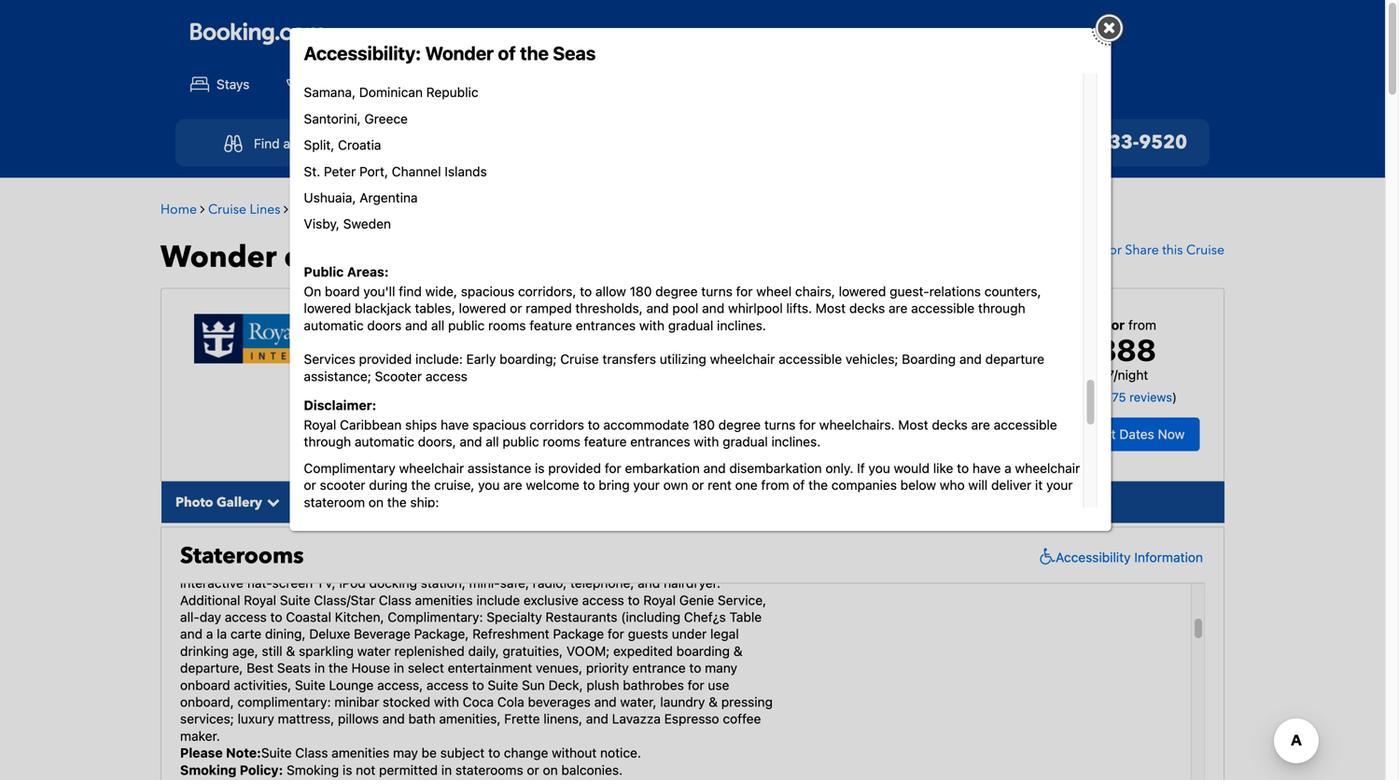 Task type: locate. For each thing, give the bounding box(es) containing it.
& up utilizing
[[670, 309, 685, 334]]

in down subject
[[441, 763, 452, 778]]

2 two from the left
[[665, 542, 687, 557]]

and up features
[[460, 434, 482, 450]]

to left allow
[[580, 284, 592, 299]]

and inside complimentary wheelchair assistance is provided for embarkation and disembarkation only. if you would like to have a wheelchair or scooter during the cruise, you are welcome to bring your own or rent one from of the companies below who will deliver it your stateroom on the ship:
[[704, 461, 726, 476]]

0 vertical spatial turns
[[701, 284, 733, 299]]

1 horizontal spatial from
[[761, 478, 789, 493]]

espresso
[[664, 712, 719, 727]]

all
[[431, 318, 445, 333], [486, 434, 499, 450]]

class/star
[[314, 593, 375, 608]]

0 vertical spatial two
[[253, 457, 277, 472]]

0 vertical spatial caribbean
[[327, 201, 390, 218]]

automatic up services
[[304, 318, 364, 333]]

of inside 7 night eastern caribbean & perfect day wonder of the seas
[[485, 336, 499, 356]]

with down ceiling
[[521, 491, 546, 506]]

perfect
[[690, 309, 753, 334]]

2 horizontal spatial size
[[752, 525, 776, 540]]

seas inside 7 night eastern caribbean & perfect day wonder of the seas
[[528, 336, 560, 356]]

public up including
[[503, 434, 539, 450]]

wonder of the seas up on
[[161, 237, 443, 278]]

flights link
[[272, 65, 368, 104]]

turns inside on board you'll find wide, spacious corridors, to allow 180 degree turns for wheel chairs, lowered guest-relations counters, lowered blackjack tables, lowered or ramped thresholds, and pool and whirlpool lifts. most decks are accessible through automatic doors and all public rooms feature entrances with gradual inclines.
[[701, 284, 733, 299]]

0 horizontal spatial have
[[441, 417, 469, 433]]

automatic
[[304, 318, 364, 333], [355, 434, 414, 450]]

to right maarten
[[588, 417, 600, 433]]

of inside complimentary wheelchair assistance is provided for embarkation and disembarkation only. if you would like to have a wheelchair or scooter during the cruise, you are welcome to bring your own or rent one from of the companies below who will deliver it your stateroom on the ship:
[[793, 478, 805, 493]]

1 horizontal spatial may
[[361, 758, 386, 773]]

full-
[[330, 525, 355, 540]]

through inside royal caribbean ships have spacious corridors to accommodate 180 degree turns for wheelchairs. most decks are accessible through automatic doors, and all public rooms feature entrances with gradual inclines.
[[304, 434, 351, 450]]

in up access, at left bottom
[[394, 661, 404, 676]]

king-
[[719, 525, 752, 540]]

stays
[[217, 77, 250, 92]]

caribbean inside royal caribbean ships have spacious corridors to accommodate 180 degree turns for wheelchairs. most decks are accessible through automatic doors, and all public rooms feature entrances with gradual inclines.
[[340, 417, 402, 433]]

feature up wall,
[[584, 434, 627, 450]]

0 horizontal spatial your
[[633, 478, 660, 493]]

class
[[379, 593, 412, 608], [295, 746, 328, 761]]

onboard inside 1134 sq. ft.; balcony: 212 sq. ft. up to 8 guests two level suite with eye-popping features including an exclusive slide from the kids- only bedroom down to the living room below; floor-to-ceiling lego wall, air-hockey table and hidden nooks, separate 3d movie theater-style tv room with popcorn machine and a library of video games across multiple gaming systems; wrap-around balcony w/bumper pool table, a climbing experience and full-size whirlpool that with ocean views. two master bedrooms, king-size bed with duxiana mattress, two twin-size bunk beds, dining room w/kitchenette, two master bathrooms, tub and shower, living room with double pull-out sofa bed, additional bathroom, interactive flat-screen tv, ipod docking station, mini-safe, radio, telephone, and hairdryer. additional royal suite class/star class amenities include exclusive access to royal genie service, all-day access to coastal kitchen, complimentary: specialty restaurants (including chef¿s table and a la carte dining, deluxe beverage package, refreshment package for guests under legal drinking age, still & sparkling water replenished daily, gratuities, voom; expedited boarding & departure, best seats in the house in select entertainment venues, priority entrance to many onboard activities, suite lounge access, access to suite sun deck, plush bathrobes for use onboard, complimentary: minibar stocked with coca cola beverages and water, laundry & pressing services; luxury mattress, pillows and bath amenities, frette linens, and lavazza espresso coffee maker. please note: suite class amenities may be subject to change without notice. smoking policy: smoking is not permitted in staterooms or on balconies.
[[180, 678, 230, 693]]

provided inside services provided include: early boarding; cruise transfers utilizing wheelchair accessible vehicles; boarding and departure assistance; scooter access
[[359, 352, 412, 367]]

pull-
[[495, 559, 523, 574]]

one
[[735, 478, 758, 493]]

on down mobility
[[543, 763, 558, 778]]

welcome
[[526, 478, 580, 493]]

are down assistance
[[503, 478, 522, 493]]

pool inside 1134 sq. ft.; balcony: 212 sq. ft. up to 8 guests two level suite with eye-popping features including an exclusive slide from the kids- only bedroom down to the living room below; floor-to-ceiling lego wall, air-hockey table and hidden nooks, separate 3d movie theater-style tv room with popcorn machine and a library of video games across multiple gaming systems; wrap-around balcony w/bumper pool table, a climbing experience and full-size whirlpool that with ocean views. two master bedrooms, king-size bed with duxiana mattress, two twin-size bunk beds, dining room w/kitchenette, two master bathrooms, tub and shower, living room with double pull-out sofa bed, additional bathroom, interactive flat-screen tv, ipod docking station, mini-safe, radio, telephone, and hairdryer. additional royal suite class/star class amenities include exclusive access to royal genie service, all-day access to coastal kitchen, complimentary: specialty restaurants (including chef¿s table and a la carte dining, deluxe beverage package, refreshment package for guests under legal drinking age, still & sparkling water replenished daily, gratuities, voom; expedited boarding & departure, best seats in the house in select entertainment venues, priority entrance to many onboard activities, suite lounge access, access to suite sun deck, plush bathrobes for use onboard, complimentary: minibar stocked with coca cola beverages and water, laundry & pressing services; luxury mattress, pillows and bath amenities, frette linens, and lavazza espresso coffee maker. please note: suite class amenities may be subject to change without notice. smoking policy: smoking is not permitted in staterooms or on balconies.
[[656, 508, 682, 523]]

1 vertical spatial use
[[419, 741, 441, 756]]

0 horizontal spatial two
[[253, 457, 277, 472]]

games
[[217, 508, 257, 523]]

& inside 7 night eastern caribbean & perfect day wonder of the seas
[[670, 309, 685, 334]]

pool up the bedrooms,
[[656, 508, 682, 523]]

flight + hotel
[[416, 77, 497, 92]]

through down counters,
[[978, 301, 1026, 316]]

angle right image
[[284, 203, 288, 216], [393, 203, 398, 216]]

split, croatia
[[304, 137, 381, 153]]

to up dining,
[[270, 610, 282, 625]]

0 horizontal spatial in
[[314, 661, 325, 676]]

1 horizontal spatial are
[[889, 301, 908, 316]]

a
[[283, 136, 290, 151], [1005, 461, 1012, 476], [684, 491, 691, 506], [723, 508, 730, 523], [206, 627, 213, 642]]

0 vertical spatial decks
[[849, 301, 885, 316]]

feature inside royal caribbean ships have spacious corridors to accommodate 180 degree turns for wheelchairs. most decks are accessible through automatic doors, and all public rooms feature entrances with gradual inclines.
[[584, 434, 627, 450]]

on inside complimentary wheelchair assistance is provided for embarkation and disembarkation only. if you would like to have a wheelchair or scooter during the cruise, you are welcome to bring your own or rent one from of the companies below who will deliver it your stateroom on the ship:
[[369, 495, 384, 510]]

1 horizontal spatial turns
[[764, 417, 796, 433]]

1 vertical spatial exclusive
[[524, 593, 579, 608]]

many
[[705, 661, 738, 676]]

angle right image for caribbean
[[393, 203, 398, 216]]

class down complimentary: at the bottom left
[[295, 746, 328, 761]]

class down docking
[[379, 593, 412, 608]]

from down disembarkation
[[761, 478, 789, 493]]

800-233-9520 link
[[1022, 130, 1187, 157]]

0 vertical spatial accessible
[[911, 301, 975, 316]]

degree up perfect at top
[[656, 284, 698, 299]]

angle right image
[[200, 203, 205, 216]]

/ up '275'
[[1114, 367, 1118, 383]]

suite
[[312, 457, 341, 472]]

0 vertical spatial amenities
[[415, 593, 473, 608]]

channel
[[392, 164, 441, 179]]

for
[[736, 284, 753, 299], [799, 417, 816, 433], [605, 461, 622, 476], [608, 627, 624, 642], [688, 678, 704, 693]]

1 horizontal spatial inclines.
[[772, 434, 821, 450]]

is
[[535, 461, 545, 476], [343, 763, 352, 778]]

0 vertical spatial /
[[1114, 367, 1118, 383]]

size down gaming
[[355, 525, 379, 540]]

not left used
[[389, 758, 409, 773]]

eye-
[[373, 457, 401, 472]]

0 horizontal spatial rooms
[[488, 318, 526, 333]]

0 vertical spatial bring
[[599, 478, 630, 493]]

caribbean inside 7 night eastern caribbean & perfect day wonder of the seas
[[572, 309, 666, 334]]

1 horizontal spatial degree
[[719, 417, 761, 433]]

2 vertical spatial accessible
[[994, 417, 1057, 433]]

bathrooms,
[[180, 559, 249, 574]]

public inside on board you'll find wide, spacious corridors, to allow 180 degree turns for wheel chairs, lowered guest-relations counters, lowered blackjack tables, lowered or ramped thresholds, and pool and whirlpool lifts. most decks are accessible through automatic doors and all public rooms feature entrances with gradual inclines.
[[448, 318, 485, 333]]

balconies.
[[562, 763, 623, 778]]

0 vertical spatial st.
[[304, 164, 320, 179]]

to inside you may bring and use wheelchairs, mobility scooters and other assistive devices onboard our ships. due to safety reasons, segways may not be used onboard.
[[940, 741, 953, 756]]

deck,
[[549, 678, 583, 693]]

rooms inside royal caribbean ships have spacious corridors to accommodate 180 degree turns for wheelchairs. most decks are accessible through automatic doors, and all public rooms feature entrances with gradual inclines.
[[543, 434, 581, 450]]

0 vertical spatial on
[[369, 495, 384, 510]]

seas inside dialog
[[553, 42, 596, 64]]

caribbean
[[327, 201, 390, 218], [572, 309, 666, 334], [340, 417, 402, 433]]

/ inside interior from $888 $127 / night
[[1114, 367, 1118, 383]]

and right boarding
[[960, 352, 982, 367]]

2 horizontal spatial accessible
[[994, 417, 1057, 433]]

maker.
[[180, 729, 220, 744]]

rooms up boarding;
[[488, 318, 526, 333]]

wonder up +
[[425, 42, 494, 64]]

to inside on board you'll find wide, spacious corridors, to allow 180 degree turns for wheel chairs, lowered guest-relations counters, lowered blackjack tables, lowered or ramped thresholds, and pool and whirlpool lifts. most decks are accessible through automatic doors and all public rooms feature entrances with gradual inclines.
[[580, 284, 592, 299]]

accessible up it
[[994, 417, 1057, 433]]

0 horizontal spatial class
[[295, 746, 328, 761]]

staterooms
[[411, 494, 483, 511], [180, 541, 304, 572]]

guests up suite
[[309, 440, 349, 455]]

2 vertical spatial caribbean
[[340, 417, 402, 433]]

staterooms inside dropdown button
[[411, 494, 483, 511]]

180 inside on board you'll find wide, spacious corridors, to allow 180 degree turns for wheel chairs, lowered guest-relations counters, lowered blackjack tables, lowered or ramped thresholds, and pool and whirlpool lifts. most decks are accessible through automatic doors and all public rooms feature entrances with gradual inclines.
[[630, 284, 652, 299]]

1 horizontal spatial wheelchair
[[710, 352, 775, 367]]

0 vertical spatial degree
[[656, 284, 698, 299]]

2 angle right image from the left
[[393, 203, 398, 216]]

1 vertical spatial turns
[[764, 417, 796, 433]]

feature
[[530, 318, 572, 333], [584, 434, 627, 450]]

0 horizontal spatial not
[[356, 763, 376, 778]]

cruise lines link
[[208, 201, 280, 218]]

booking.com home image
[[190, 21, 325, 46]]

accessible down the relations
[[911, 301, 975, 316]]

0 vertical spatial guests
[[309, 440, 349, 455]]

st. peter port, channel islands
[[304, 164, 487, 179]]

0 vertical spatial all
[[431, 318, 445, 333]]

mattress, up shower,
[[287, 542, 344, 557]]

additional
[[180, 593, 240, 608]]

for inside royal caribbean ships have spacious corridors to accommodate 180 degree turns for wheelchairs. most decks are accessible through automatic doors, and all public rooms feature entrances with gradual inclines.
[[799, 417, 816, 433]]

a up king- on the bottom right of the page
[[723, 508, 730, 523]]

are up will
[[971, 417, 990, 433]]

1 angle right image from the left
[[284, 203, 288, 216]]

restaurants
[[546, 610, 618, 625]]

your right it
[[1047, 478, 1073, 493]]

angle right image down st. peter port, channel islands
[[393, 203, 398, 216]]

information
[[1135, 550, 1203, 565]]

telephone,
[[570, 576, 634, 591]]

2 vertical spatial from
[[761, 478, 789, 493]]

0 vertical spatial living
[[341, 474, 373, 489]]

entrances
[[576, 318, 636, 333], [630, 434, 690, 450]]

with inside royal caribbean ships have spacious corridors to accommodate 180 degree turns for wheelchairs. most decks are accessible through automatic doors, and all public rooms feature entrances with gradual inclines.
[[694, 434, 719, 450]]

devices
[[747, 741, 793, 756]]

wall,
[[586, 474, 613, 489]]

1 vertical spatial spacious
[[473, 417, 526, 433]]

0 vertical spatial feature
[[530, 318, 572, 333]]

on down during
[[369, 495, 384, 510]]

1 horizontal spatial public
[[503, 434, 539, 450]]

specialty
[[487, 610, 542, 625]]

1 horizontal spatial on
[[543, 763, 558, 778]]

1 horizontal spatial onboard
[[797, 741, 847, 756]]

accessibility:
[[304, 42, 421, 64]]

two down full-
[[347, 542, 369, 557]]

rooms inside on board you'll find wide, spacious corridors, to allow 180 degree turns for wheel chairs, lowered guest-relations counters, lowered blackjack tables, lowered or ramped thresholds, and pool and whirlpool lifts. most decks are accessible through automatic doors and all public rooms feature entrances with gradual inclines.
[[488, 318, 526, 333]]

public inside royal caribbean ships have spacious corridors to accommodate 180 degree turns for wheelchairs. most decks are accessible through automatic doors, and all public rooms feature entrances with gradual inclines.
[[503, 434, 539, 450]]

most down chairs,
[[816, 301, 846, 316]]

entrances inside royal caribbean ships have spacious corridors to accommodate 180 degree turns for wheelchairs. most decks are accessible through automatic doors, and all public rooms feature entrances with gradual inclines.
[[630, 434, 690, 450]]

1 horizontal spatial /
[[1114, 367, 1118, 383]]

table,
[[685, 508, 719, 523]]

suite
[[280, 593, 310, 608], [295, 678, 326, 693], [488, 678, 518, 693], [261, 746, 292, 761]]

1 smoking from the left
[[180, 763, 237, 778]]

complimentary wheelchair assistance is provided for embarkation and disembarkation only. if you would like to have a wheelchair or scooter during the cruise, you are welcome to bring your own or rent one from of the companies below who will deliver it your stateroom on the ship:
[[304, 461, 1080, 510]]

0 vertical spatial cruise
[[208, 201, 246, 218]]

1 vertical spatial class
[[295, 746, 328, 761]]

st. down split,
[[304, 164, 320, 179]]

onboard up "onboard," at bottom left
[[180, 678, 230, 693]]

0 horizontal spatial amenities
[[332, 746, 390, 761]]

you may bring and use wheelchairs, mobility scooters and other assistive devices onboard our ships. due to safety reasons, segways may not be used onboard.
[[304, 741, 1048, 773]]

1 horizontal spatial staterooms
[[411, 494, 483, 511]]

1 vertical spatial bring
[[358, 741, 389, 756]]

1 vertical spatial public
[[503, 434, 539, 450]]

1 vertical spatial accessible
[[779, 352, 842, 367]]

1 vertical spatial from
[[673, 457, 701, 472]]

access down select
[[427, 678, 469, 693]]

kitchen,
[[335, 610, 384, 625]]

wonder inside 7 night eastern caribbean & perfect day wonder of the seas
[[427, 336, 482, 356]]

smoking down 'you' on the left of the page
[[287, 763, 339, 778]]

seas
[[553, 42, 596, 64], [491, 201, 518, 218], [377, 237, 443, 278], [528, 336, 560, 356]]

1 vertical spatial caribbean
[[572, 309, 666, 334]]

boarding;
[[500, 352, 557, 367]]

2 horizontal spatial wheelchair
[[1015, 461, 1080, 476]]

are inside royal caribbean ships have spacious corridors to accommodate 180 degree turns for wheelchairs. most decks are accessible through automatic doors, and all public rooms feature entrances with gradual inclines.
[[971, 417, 990, 433]]

for up machine
[[605, 461, 622, 476]]

cruise
[[294, 136, 330, 151]]

boarding
[[677, 644, 730, 659]]

accessible inside on board you'll find wide, spacious corridors, to allow 180 degree turns for wheel chairs, lowered guest-relations counters, lowered blackjack tables, lowered or ramped thresholds, and pool and whirlpool lifts. most decks are accessible through automatic doors and all public rooms feature entrances with gradual inclines.
[[911, 301, 975, 316]]

from right interior
[[1129, 317, 1157, 333]]

for inside on board you'll find wide, spacious corridors, to allow 180 degree turns for wheel chairs, lowered guest-relations counters, lowered blackjack tables, lowered or ramped thresholds, and pool and whirlpool lifts. most decks are accessible through automatic doors and all public rooms feature entrances with gradual inclines.
[[736, 284, 753, 299]]

is down pillows
[[343, 763, 352, 778]]

drinking
[[180, 644, 229, 659]]

safe,
[[500, 576, 529, 591]]

0 horizontal spatial from
[[673, 457, 701, 472]]

permitted
[[379, 763, 438, 778]]

decks inside royal caribbean ships have spacious corridors to accommodate 180 degree turns for wheelchairs. most decks are accessible through automatic doors, and all public rooms feature entrances with gradual inclines.
[[932, 417, 968, 433]]

1 vertical spatial st.
[[516, 408, 532, 424]]

wonder of the seas down islands
[[401, 201, 518, 218]]

1 horizontal spatial all
[[486, 434, 499, 450]]

station,
[[421, 576, 466, 591]]

globe image
[[427, 372, 438, 385]]

most up would
[[898, 417, 929, 433]]

accessible
[[911, 301, 975, 316], [779, 352, 842, 367], [994, 417, 1057, 433]]

dialog
[[290, 0, 1124, 780]]

are inside on board you'll find wide, spacious corridors, to allow 180 degree turns for wheel chairs, lowered guest-relations counters, lowered blackjack tables, lowered or ramped thresholds, and pool and whirlpool lifts. most decks are accessible through automatic doors and all public rooms feature entrances with gradual inclines.
[[889, 301, 908, 316]]

to up staterooms
[[488, 746, 500, 761]]

deluxe
[[309, 627, 350, 642]]

or down change
[[527, 763, 539, 778]]

1 vertical spatial you
[[478, 478, 500, 493]]

1 two from the left
[[347, 542, 369, 557]]

0 horizontal spatial whirlpool
[[382, 525, 437, 540]]

1 vertical spatial most
[[898, 417, 929, 433]]

1 horizontal spatial two
[[665, 542, 687, 557]]

to up coca
[[472, 678, 484, 693]]

1 vertical spatial all
[[486, 434, 499, 450]]

1 vertical spatial is
[[343, 763, 352, 778]]

angle right image right lines
[[284, 203, 288, 216]]

find
[[254, 136, 280, 151]]

seats
[[277, 661, 311, 676]]

1 vertical spatial on
[[543, 763, 558, 778]]

(including
[[621, 610, 681, 625]]

wheelchair down perfect at top
[[710, 352, 775, 367]]

staterooms down cruise,
[[411, 494, 483, 511]]

feature inside on board you'll find wide, spacious corridors, to allow 180 degree turns for wheel chairs, lowered guest-relations counters, lowered blackjack tables, lowered or ramped thresholds, and pool and whirlpool lifts. most decks are accessible through automatic doors and all public rooms feature entrances with gradual inclines.
[[530, 318, 572, 333]]

1 horizontal spatial is
[[535, 461, 545, 476]]

or left 'ramped'
[[510, 301, 522, 316]]

from up table
[[673, 457, 701, 472]]

spacious up night
[[461, 284, 515, 299]]

0 vertical spatial pool
[[672, 301, 699, 316]]

gratuities,
[[503, 644, 563, 659]]

0 horizontal spatial all
[[431, 318, 445, 333]]

bed,
[[575, 559, 602, 574]]

not inside you may bring and use wheelchairs, mobility scooters and other assistive devices onboard our ships. due to safety reasons, segways may not be used onboard.
[[389, 758, 409, 773]]

or down level
[[304, 478, 316, 493]]

for left wheel
[[736, 284, 753, 299]]

suite down seats
[[295, 678, 326, 693]]

find a cruise
[[254, 136, 330, 151]]

water
[[357, 644, 391, 659]]

sofa
[[546, 559, 572, 574]]

decks up vehicles;
[[849, 301, 885, 316]]

change
[[504, 746, 548, 761]]

be left used
[[413, 758, 428, 773]]

and up the permitted
[[393, 741, 415, 756]]

are inside complimentary wheelchair assistance is provided for embarkation and disembarkation only. if you would like to have a wheelchair or scooter during the cruise, you are welcome to bring your own or rent one from of the companies below who will deliver it your stateroom on the ship:
[[503, 478, 522, 493]]

1 horizontal spatial have
[[973, 461, 1001, 476]]

entrances inside on board you'll find wide, spacious corridors, to allow 180 degree turns for wheel chairs, lowered guest-relations counters, lowered blackjack tables, lowered or ramped thresholds, and pool and whirlpool lifts. most decks are accessible through automatic doors and all public rooms feature entrances with gradual inclines.
[[576, 318, 636, 333]]

entrances down accommodate
[[630, 434, 690, 450]]

1 horizontal spatial accessible
[[911, 301, 975, 316]]

exclusive down radio,
[[524, 593, 579, 608]]

wheelchair inside services provided include: early boarding; cruise transfers utilizing wheelchair accessible vehicles; boarding and departure assistance; scooter access
[[710, 352, 775, 367]]

split,
[[304, 137, 335, 153]]

0 vertical spatial have
[[441, 417, 469, 433]]

have up doors,
[[441, 417, 469, 433]]

wheelchair down doors,
[[399, 461, 464, 476]]

0 vertical spatial you
[[869, 461, 890, 476]]

access down telephone,
[[582, 593, 624, 608]]

1 vertical spatial amenities
[[332, 746, 390, 761]]

0 vertical spatial automatic
[[304, 318, 364, 333]]

$888
[[1077, 333, 1156, 368]]

1 horizontal spatial decks
[[932, 417, 968, 433]]

1 vertical spatial feature
[[584, 434, 627, 450]]

safety
[[956, 741, 993, 756]]

interior from $888 $127 / night
[[1077, 317, 1157, 383]]

1 sq. from the left
[[247, 423, 265, 438]]

0 horizontal spatial turns
[[701, 284, 733, 299]]

two down the bedrooms,
[[665, 542, 687, 557]]

0 horizontal spatial two
[[347, 542, 369, 557]]

thresholds,
[[576, 301, 643, 316]]

below
[[901, 478, 936, 493]]

1 horizontal spatial cruise
[[560, 352, 599, 367]]

1 horizontal spatial 180
[[693, 417, 715, 433]]

flight + hotel link
[[375, 65, 512, 104]]

1 vertical spatial provided
[[548, 461, 601, 476]]

are
[[889, 301, 908, 316], [971, 417, 990, 433], [503, 478, 522, 493]]

180 right allow
[[630, 284, 652, 299]]

1 horizontal spatial angle right image
[[393, 203, 398, 216]]

flight
[[416, 77, 450, 92]]

your down slide
[[633, 478, 660, 493]]

bedroom
[[209, 474, 263, 489]]

onboard left our
[[797, 741, 847, 756]]

provided
[[359, 352, 412, 367], [548, 461, 601, 476]]

1 vertical spatial have
[[973, 461, 1001, 476]]

all inside on board you'll find wide, spacious corridors, to allow 180 degree turns for wheel chairs, lowered guest-relations counters, lowered blackjack tables, lowered or ramped thresholds, and pool and whirlpool lifts. most decks are accessible through automatic doors and all public rooms feature entrances with gradual inclines.
[[431, 318, 445, 333]]

0 vertical spatial is
[[535, 461, 545, 476]]

in
[[314, 661, 325, 676], [394, 661, 404, 676], [441, 763, 452, 778]]

transfers
[[603, 352, 656, 367]]

public right 7
[[448, 318, 485, 333]]

inclines. down wheel
[[717, 318, 766, 333]]

of inside 1134 sq. ft.; balcony: 212 sq. ft. up to 8 guests two level suite with eye-popping features including an exclusive slide from the kids- only bedroom down to the living room below; floor-to-ceiling lego wall, air-hockey table and hidden nooks, separate 3d movie theater-style tv room with popcorn machine and a library of video games across multiple gaming systems; wrap-around balcony w/bumper pool table, a climbing experience and full-size whirlpool that with ocean views. two master bedrooms, king-size bed with duxiana mattress, two twin-size bunk beds, dining room w/kitchenette, two master bathrooms, tub and shower, living room with double pull-out sofa bed, additional bathroom, interactive flat-screen tv, ipod docking station, mini-safe, radio, telephone, and hairdryer. additional royal suite class/star class amenities include exclusive access to royal genie service, all-day access to coastal kitchen, complimentary: specialty restaurants (including chef¿s table and a la carte dining, deluxe beverage package, refreshment package for guests under legal drinking age, still & sparkling water replenished daily, gratuities, voom; expedited boarding & departure, best seats in the house in select entertainment venues, priority entrance to many onboard activities, suite lounge access, access to suite sun deck, plush bathrobes for use onboard, complimentary: minibar stocked with coca cola beverages and water, laundry & pressing services; luxury mattress, pillows and bath amenities, frette linens, and lavazza espresso coffee maker. please note: suite class amenities may be subject to change without notice. smoking policy: smoking is not permitted in staterooms or on balconies.
[[736, 491, 748, 506]]

amenities down station,
[[415, 593, 473, 608]]

0 vertical spatial class
[[379, 593, 412, 608]]

0 horizontal spatial are
[[503, 478, 522, 493]]

2 horizontal spatial are
[[971, 417, 990, 433]]

or inside on board you'll find wide, spacious corridors, to allow 180 degree turns for wheel chairs, lowered guest-relations counters, lowered blackjack tables, lowered or ramped thresholds, and pool and whirlpool lifts. most decks are accessible through automatic doors and all public rooms feature entrances with gradual inclines.
[[510, 301, 522, 316]]

1 horizontal spatial your
[[1047, 478, 1073, 493]]

0 horizontal spatial public
[[448, 318, 485, 333]]

inclines. inside on board you'll find wide, spacious corridors, to allow 180 degree turns for wheel chairs, lowered guest-relations counters, lowered blackjack tables, lowered or ramped thresholds, and pool and whirlpool lifts. most decks are accessible through automatic doors and all public rooms feature entrances with gradual inclines.
[[717, 318, 766, 333]]

you down assistance
[[478, 478, 500, 493]]

0 vertical spatial 180
[[630, 284, 652, 299]]

1 horizontal spatial sq.
[[369, 423, 387, 438]]

night
[[1118, 367, 1149, 383]]

wonder of the seas main content
[[151, 187, 1234, 780]]

movie
[[345, 491, 381, 506]]

inclines. up disembarkation
[[772, 434, 821, 450]]

0 vertical spatial whirlpool
[[728, 301, 783, 316]]

with up 'beds,'
[[468, 525, 493, 540]]

st. left maarten
[[516, 408, 532, 424]]

lowered down board
[[304, 301, 351, 316]]

cruise right angle right icon
[[208, 201, 246, 218]]

may up the segways
[[330, 741, 355, 756]]

automatic inside on board you'll find wide, spacious corridors, to allow 180 degree turns for wheel chairs, lowered guest-relations counters, lowered blackjack tables, lowered or ramped thresholds, and pool and whirlpool lifts. most decks are accessible through automatic doors and all public rooms feature entrances with gradual inclines.
[[304, 318, 364, 333]]

is inside 1134 sq. ft.; balcony: 212 sq. ft. up to 8 guests two level suite with eye-popping features including an exclusive slide from the kids- only bedroom down to the living room below; floor-to-ceiling lego wall, air-hockey table and hidden nooks, separate 3d movie theater-style tv room with popcorn machine and a library of video games across multiple gaming systems; wrap-around balcony w/bumper pool table, a climbing experience and full-size whirlpool that with ocean views. two master bedrooms, king-size bed with duxiana mattress, two twin-size bunk beds, dining room w/kitchenette, two master bathrooms, tub and shower, living room with double pull-out sofa bed, additional bathroom, interactive flat-screen tv, ipod docking station, mini-safe, radio, telephone, and hairdryer. additional royal suite class/star class amenities include exclusive access to royal genie service, all-day access to coastal kitchen, complimentary: specialty restaurants (including chef¿s table and a la carte dining, deluxe beverage package, refreshment package for guests under legal drinking age, still & sparkling water replenished daily, gratuities, voom; expedited boarding & departure, best seats in the house in select entertainment venues, priority entrance to many onboard activities, suite lounge access, access to suite sun deck, plush bathrobes for use onboard, complimentary: minibar stocked with coca cola beverages and water, laundry & pressing services; luxury mattress, pillows and bath amenities, frette linens, and lavazza espresso coffee maker. please note: suite class amenities may be subject to change without notice. smoking policy: smoking is not permitted in staterooms or on balconies.
[[343, 763, 352, 778]]

decks inside on board you'll find wide, spacious corridors, to allow 180 degree turns for wheel chairs, lowered guest-relations counters, lowered blackjack tables, lowered or ramped thresholds, and pool and whirlpool lifts. most decks are accessible through automatic doors and all public rooms feature entrances with gradual inclines.
[[849, 301, 885, 316]]

save
[[1078, 242, 1106, 259]]

inclines. inside royal caribbean ships have spacious corridors to accommodate 180 degree turns for wheelchairs. most decks are accessible through automatic doors, and all public rooms feature entrances with gradual inclines.
[[772, 434, 821, 450]]

spacious
[[461, 284, 515, 299], [473, 417, 526, 433]]

have inside royal caribbean ships have spacious corridors to accommodate 180 degree turns for wheelchairs. most decks are accessible through automatic doors, and all public rooms feature entrances with gradual inclines.
[[441, 417, 469, 433]]

1 vertical spatial through
[[304, 434, 351, 450]]

access down include: at the left of page
[[426, 369, 468, 384]]

royal caribbean ships have spacious corridors to accommodate 180 degree turns for wheelchairs. most decks are accessible through automatic doors, and all public rooms feature entrances with gradual inclines.
[[304, 417, 1057, 450]]

lowered
[[839, 284, 886, 299], [304, 301, 351, 316], [459, 301, 506, 316]]



Task type: vqa. For each thing, say whether or not it's contained in the screenshot.
first All the Cruise Line Offers & More: from the bottom of the page
no



Task type: describe. For each thing, give the bounding box(es) containing it.
or right the save in the right of the page
[[1109, 242, 1122, 259]]

luxury
[[238, 712, 274, 727]]

services;
[[180, 712, 234, 727]]

travel menu navigation
[[176, 119, 1210, 167]]

notice.
[[600, 746, 641, 761]]

gaming
[[355, 508, 399, 523]]

suite up "policy:"
[[261, 746, 292, 761]]

dining
[[502, 542, 539, 557]]

whirlpool inside on board you'll find wide, spacious corridors, to allow 180 degree turns for wheel chairs, lowered guest-relations counters, lowered blackjack tables, lowered or ramped thresholds, and pool and whirlpool lifts. most decks are accessible through automatic doors and all public rooms feature entrances with gradual inclines.
[[728, 301, 783, 316]]

and down all-
[[180, 627, 203, 642]]

with up scooter
[[345, 457, 370, 472]]

dialog containing accessibility:
[[290, 0, 1124, 780]]

eastern
[[500, 309, 567, 334]]

to up (including on the left
[[628, 593, 640, 608]]

ushuaia, argentina
[[304, 190, 418, 205]]

1 horizontal spatial amenities
[[415, 593, 473, 608]]

and down plush
[[594, 695, 617, 710]]

2 horizontal spatial in
[[441, 763, 452, 778]]

note:
[[226, 746, 261, 761]]

with up amenities,
[[434, 695, 459, 710]]

use inside 1134 sq. ft.; balcony: 212 sq. ft. up to 8 guests two level suite with eye-popping features including an exclusive slide from the kids- only bedroom down to the living room below; floor-to-ceiling lego wall, air-hockey table and hidden nooks, separate 3d movie theater-style tv room with popcorn machine and a library of video games across multiple gaming systems; wrap-around balcony w/bumper pool table, a climbing experience and full-size whirlpool that with ocean views. two master bedrooms, king-size bed with duxiana mattress, two twin-size bunk beds, dining room w/kitchenette, two master bathrooms, tub and shower, living room with double pull-out sofa bed, additional bathroom, interactive flat-screen tv, ipod docking station, mini-safe, radio, telephone, and hairdryer. additional royal suite class/star class amenities include exclusive access to royal genie service, all-day access to coastal kitchen, complimentary: specialty restaurants (including chef¿s table and a la carte dining, deluxe beverage package, refreshment package for guests under legal drinking age, still & sparkling water replenished daily, gratuities, voom; expedited boarding & departure, best seats in the house in select entertainment venues, priority entrance to many onboard activities, suite lounge access, access to suite sun deck, plush bathrobes for use onboard, complimentary: minibar stocked with coca cola beverages and water, laundry & pressing services; luxury mattress, pillows and bath amenities, frette linens, and lavazza espresso coffee maker. please note: suite class amenities may be subject to change without notice. smoking policy: smoking is not permitted in staterooms or on balconies.
[[708, 678, 730, 693]]

through inside on board you'll find wide, spacious corridors, to allow 180 degree turns for wheel chairs, lowered guest-relations counters, lowered blackjack tables, lowered or ramped thresholds, and pool and whirlpool lifts. most decks are accessible through automatic doors and all public rooms feature entrances with gradual inclines.
[[978, 301, 1026, 316]]

1 vertical spatial wonder of the seas
[[161, 237, 443, 278]]

rockland,
[[304, 58, 363, 74]]

complimentary:
[[238, 695, 331, 710]]

1 vertical spatial cruise
[[1187, 242, 1225, 259]]

bunk
[[431, 542, 461, 557]]

1 horizontal spatial size
[[404, 542, 428, 557]]

1 your from the left
[[633, 478, 660, 493]]

and inside services provided include: early boarding; cruise transfers utilizing wheelchair accessible vehicles; boarding and departure assistance; scooter access
[[960, 352, 982, 367]]

please
[[180, 746, 223, 761]]

only
[[180, 474, 205, 489]]

radio,
[[533, 576, 567, 591]]

select          dates now link
[[1063, 418, 1200, 451]]

a left la
[[206, 627, 213, 642]]

select
[[408, 661, 444, 676]]

degree inside royal caribbean ships have spacious corridors to accommodate 180 degree turns for wheelchairs. most decks are accessible through automatic doors, and all public rooms feature entrances with gradual inclines.
[[719, 417, 761, 433]]

caribbean for royal caribbean ships have spacious corridors to accommodate 180 degree turns for wheelchairs. most decks are accessible through automatic doors, and all public rooms feature entrances with gradual inclines.
[[340, 417, 402, 433]]

la
[[217, 627, 227, 642]]

ships.
[[874, 741, 909, 756]]

and down the stocked
[[383, 712, 405, 727]]

and up scooters
[[586, 712, 609, 727]]

to right the lego
[[583, 478, 595, 493]]

assistance
[[468, 461, 531, 476]]

access inside services provided include: early boarding; cruise transfers utilizing wheelchair accessible vehicles; boarding and departure assistance; scooter access
[[426, 369, 468, 384]]

companies
[[832, 478, 897, 493]]

accessibility information link
[[1035, 548, 1203, 566]]

wonder down channel
[[401, 201, 449, 218]]

and inside royal caribbean ships have spacious corridors to accommodate 180 degree turns for wheelchairs. most decks are accessible through automatic doors, and all public rooms feature entrances with gradual inclines.
[[460, 434, 482, 450]]

and up screen
[[276, 559, 298, 574]]

to inside royal caribbean ships have spacious corridors to accommodate 180 degree turns for wheelchairs. most decks are accessible through automatic doors, and all public rooms feature entrances with gradual inclines.
[[588, 417, 600, 433]]

not inside 1134 sq. ft.; balcony: 212 sq. ft. up to 8 guests two level suite with eye-popping features including an exclusive slide from the kids- only bedroom down to the living room below; floor-to-ceiling lego wall, air-hockey table and hidden nooks, separate 3d movie theater-style tv room with popcorn machine and a library of video games across multiple gaming systems; wrap-around balcony w/bumper pool table, a climbing experience and full-size whirlpool that with ocean views. two master bedrooms, king-size bed with duxiana mattress, two twin-size bunk beds, dining room w/kitchenette, two master bathrooms, tub and shower, living room with double pull-out sofa bed, additional bathroom, interactive flat-screen tv, ipod docking station, mini-safe, radio, telephone, and hairdryer. additional royal suite class/star class amenities include exclusive access to royal genie service, all-day access to coastal kitchen, complimentary: specialty restaurants (including chef¿s table and a la carte dining, deluxe beverage package, refreshment package for guests under legal drinking age, still & sparkling water replenished daily, gratuities, voom; expedited boarding & departure, best seats in the house in select entertainment venues, priority entrance to many onboard activities, suite lounge access, access to suite sun deck, plush bathrobes for use onboard, complimentary: minibar stocked with coca cola beverages and water, laundry & pressing services; luxury mattress, pillows and bath amenities, frette linens, and lavazza espresso coffee maker. please note: suite class amenities may be subject to change without notice. smoking policy: smoking is not permitted in staterooms or on balconies.
[[356, 763, 376, 778]]

genie
[[679, 593, 714, 608]]

180 inside royal caribbean ships have spacious corridors to accommodate 180 degree turns for wheelchairs. most decks are accessible through automatic doors, and all public rooms feature entrances with gradual inclines.
[[693, 417, 715, 433]]

to down boarding
[[689, 661, 702, 676]]

8
[[297, 440, 305, 455]]

coca
[[463, 695, 494, 710]]

and down hockey
[[658, 491, 680, 506]]

have inside complimentary wheelchair assistance is provided for embarkation and disembarkation only. if you would like to have a wheelchair or scooter during the cruise, you are welcome to bring your own or rent one from of the companies below who will deliver it your stateroom on the ship:
[[973, 461, 1001, 476]]

2 horizontal spatial lowered
[[839, 284, 886, 299]]

800-
[[1055, 130, 1097, 155]]

and up utilizing
[[702, 301, 725, 316]]

linens,
[[544, 712, 583, 727]]

like
[[933, 461, 954, 476]]

or left rent on the bottom of page
[[692, 478, 704, 493]]

pool inside on board you'll find wide, spacious corridors, to allow 180 degree turns for wheel chairs, lowered guest-relations counters, lowered blackjack tables, lowered or ramped thresholds, and pool and whirlpool lifts. most decks are accessible through automatic doors and all public rooms feature entrances with gradual inclines.
[[672, 301, 699, 316]]

bring inside complimentary wheelchair assistance is provided for embarkation and disembarkation only. if you would like to have a wheelchair or scooter during the cruise, you are welcome to bring your own or rent one from of the companies below who will deliver it your stateroom on the ship:
[[599, 478, 630, 493]]

or inside 1134 sq. ft.; balcony: 212 sq. ft. up to 8 guests two level suite with eye-popping features including an exclusive slide from the kids- only bedroom down to the living room below; floor-to-ceiling lego wall, air-hockey table and hidden nooks, separate 3d movie theater-style tv room with popcorn machine and a library of video games across multiple gaming systems; wrap-around balcony w/bumper pool table, a climbing experience and full-size whirlpool that with ocean views. two master bedrooms, king-size bed with duxiana mattress, two twin-size bunk beds, dining room w/kitchenette, two master bathrooms, tub and shower, living room with double pull-out sofa bed, additional bathroom, interactive flat-screen tv, ipod docking station, mini-safe, radio, telephone, and hairdryer. additional royal suite class/star class amenities include exclusive access to royal genie service, all-day access to coastal kitchen, complimentary: specialty restaurants (including chef¿s table and a la carte dining, deluxe beverage package, refreshment package for guests under legal drinking age, still & sparkling water replenished daily, gratuities, voom; expedited boarding & departure, best seats in the house in select entertainment venues, priority entrance to many onboard activities, suite lounge access, access to suite sun deck, plush bathrobes for use onboard, complimentary: minibar stocked with coca cola beverages and water, laundry & pressing services; luxury mattress, pillows and bath amenities, frette linens, and lavazza espresso coffee maker. please note: suite class amenities may be subject to change without notice. smoking policy: smoking is not permitted in staterooms or on balconies.
[[527, 763, 539, 778]]

automatic inside royal caribbean ships have spacious corridors to accommodate 180 degree turns for wheelchairs. most decks are accessible through automatic doors, and all public rooms feature entrances with gradual inclines.
[[355, 434, 414, 450]]

st. inside wonder of the seas 'main content'
[[516, 408, 532, 424]]

hairdryer.
[[664, 576, 721, 591]]

up
[[261, 440, 278, 455]]

spacious inside on board you'll find wide, spacious corridors, to allow 180 degree turns for wheel chairs, lowered guest-relations counters, lowered blackjack tables, lowered or ramped thresholds, and pool and whirlpool lifts. most decks are accessible through automatic doors and all public rooms feature entrances with gradual inclines.
[[461, 284, 515, 299]]

2 your from the left
[[1047, 478, 1073, 493]]

duxiana
[[236, 542, 284, 557]]

disembarkation
[[730, 461, 822, 476]]

from inside interior from $888 $127 / night
[[1129, 317, 1157, 333]]

ipod
[[339, 576, 366, 591]]

caribbean for royal caribbean
[[327, 201, 390, 218]]

0 horizontal spatial staterooms
[[180, 541, 304, 572]]

a inside complimentary wheelchair assistance is provided for embarkation and disembarkation only. if you would like to have a wheelchair or scooter during the cruise, you are welcome to bring your own or rent one from of the companies below who will deliver it your stateroom on the ship:
[[1005, 461, 1012, 476]]

233-
[[1097, 130, 1139, 155]]

& up espresso
[[709, 695, 718, 710]]

sweden
[[343, 216, 391, 232]]

0 horizontal spatial may
[[330, 741, 355, 756]]

ushuaia,
[[304, 190, 356, 205]]

embarkation
[[625, 461, 700, 476]]

from inside 1134 sq. ft.; balcony: 212 sq. ft. up to 8 guests two level suite with eye-popping features including an exclusive slide from the kids- only bedroom down to the living room below; floor-to-ceiling lego wall, air-hockey table and hidden nooks, separate 3d movie theater-style tv room with popcorn machine and a library of video games across multiple gaming systems; wrap-around balcony w/bumper pool table, a climbing experience and full-size whirlpool that with ocean views. two master bedrooms, king-size bed with duxiana mattress, two twin-size bunk beds, dining room w/kitchenette, two master bathrooms, tub and shower, living room with double pull-out sofa bed, additional bathroom, interactive flat-screen tv, ipod docking station, mini-safe, radio, telephone, and hairdryer. additional royal suite class/star class amenities include exclusive access to royal genie service, all-day access to coastal kitchen, complimentary: specialty restaurants (including chef¿s table and a la carte dining, deluxe beverage package, refreshment package for guests under legal drinking age, still & sparkling water replenished daily, gratuities, voom; expedited boarding & departure, best seats in the house in select entertainment venues, priority entrance to many onboard activities, suite lounge access, access to suite sun deck, plush bathrobes for use onboard, complimentary: minibar stocked with coca cola beverages and water, laundry & pressing services; luxury mattress, pillows and bath amenities, frette linens, and lavazza espresso coffee maker. please note: suite class amenities may be subject to change without notice. smoking policy: smoking is not permitted in staterooms or on balconies.
[[673, 457, 701, 472]]

wheel
[[756, 284, 792, 299]]

visby,
[[304, 216, 340, 232]]

use inside you may bring and use wheelchairs, mobility scooters and other assistive devices onboard our ships. due to safety reasons, segways may not be used onboard.
[[419, 741, 441, 756]]

and down additional
[[638, 576, 660, 591]]

balcony:
[[289, 423, 340, 438]]

whirlpool inside 1134 sq. ft.; balcony: 212 sq. ft. up to 8 guests two level suite with eye-popping features including an exclusive slide from the kids- only bedroom down to the living room below; floor-to-ceiling lego wall, air-hockey table and hidden nooks, separate 3d movie theater-style tv room with popcorn machine and a library of video games across multiple gaming systems; wrap-around balcony w/bumper pool table, a climbing experience and full-size whirlpool that with ocean views. two master bedrooms, king-size bed with duxiana mattress, two twin-size bunk beds, dining room w/kitchenette, two master bathrooms, tub and shower, living room with double pull-out sofa bed, additional bathroom, interactive flat-screen tv, ipod docking station, mini-safe, radio, telephone, and hairdryer. additional royal suite class/star class amenities include exclusive access to royal genie service, all-day access to coastal kitchen, complimentary: specialty restaurants (including chef¿s table and a la carte dining, deluxe beverage package, refreshment package for guests under legal drinking age, still & sparkling water replenished daily, gratuities, voom; expedited boarding & departure, best seats in the house in select entertainment venues, priority entrance to many onboard activities, suite lounge access, access to suite sun deck, plush bathrobes for use onboard, complimentary: minibar stocked with coca cola beverages and water, laundry & pressing services; luxury mattress, pillows and bath amenities, frette linens, and lavazza espresso coffee maker. please note: suite class amenities may be subject to change without notice. smoking policy: smoking is not permitted in staterooms or on balconies.
[[382, 525, 437, 540]]

legal
[[711, 627, 739, 642]]

most inside royal caribbean ships have spacious corridors to accommodate 180 degree turns for wheelchairs. most decks are accessible through automatic doors, and all public rooms feature entrances with gradual inclines.
[[898, 417, 929, 433]]

1 vertical spatial mattress,
[[278, 712, 334, 727]]

+
[[453, 77, 462, 92]]

1 horizontal spatial lowered
[[459, 301, 506, 316]]

to down level
[[303, 474, 315, 489]]

degree inside on board you'll find wide, spacious corridors, to allow 180 degree turns for wheel chairs, lowered guest-relations counters, lowered blackjack tables, lowered or ramped thresholds, and pool and whirlpool lifts. most decks are accessible through automatic doors and all public rooms feature entrances with gradual inclines.
[[656, 284, 698, 299]]

for up expedited
[[608, 627, 624, 642]]

1 horizontal spatial guests
[[628, 627, 668, 642]]

onboard inside you may bring and use wheelchairs, mobility scooters and other assistive devices onboard our ships. due to safety reasons, segways may not be used onboard.
[[797, 741, 847, 756]]

table
[[684, 474, 714, 489]]

hotel
[[465, 77, 497, 92]]

0 horizontal spatial lowered
[[304, 301, 351, 316]]

relations
[[930, 284, 981, 299]]

0 vertical spatial mattress,
[[287, 542, 344, 557]]

other
[[656, 741, 688, 756]]

you
[[304, 741, 326, 756]]

accessible inside royal caribbean ships have spacious corridors to accommodate 180 degree turns for wheelchairs. most decks are accessible through automatic doors, and all public rooms feature entrances with gradual inclines.
[[994, 417, 1057, 433]]

wonder inside dialog
[[425, 42, 494, 64]]

on
[[304, 284, 321, 299]]

boarding
[[902, 352, 956, 367]]

bring inside you may bring and use wheelchairs, mobility scooters and other assistive devices onboard our ships. due to safety reasons, segways may not be used onboard.
[[358, 741, 389, 756]]

scooters
[[574, 741, 626, 756]]

the inside 7 night eastern caribbean & perfect day wonder of the seas
[[503, 336, 524, 356]]

complimentary:
[[388, 610, 483, 625]]

to right like
[[957, 461, 969, 476]]

daily,
[[468, 644, 499, 659]]

and down multiple
[[304, 525, 327, 540]]

floor-
[[454, 474, 487, 489]]

venues,
[[536, 661, 583, 676]]

1 vertical spatial living
[[352, 559, 383, 574]]

without
[[552, 746, 597, 761]]

public areas:
[[304, 264, 389, 279]]

our
[[850, 741, 870, 756]]

frette
[[504, 712, 540, 727]]

for up laundry
[[688, 678, 704, 693]]

1 vertical spatial /
[[1083, 390, 1086, 404]]

include
[[477, 593, 520, 608]]

room up sofa
[[542, 542, 573, 557]]

be inside 1134 sq. ft.; balcony: 212 sq. ft. up to 8 guests two level suite with eye-popping features including an exclusive slide from the kids- only bedroom down to the living room below; floor-to-ceiling lego wall, air-hockey table and hidden nooks, separate 3d movie theater-style tv room with popcorn machine and a library of video games across multiple gaming systems; wrap-around balcony w/bumper pool table, a climbing experience and full-size whirlpool that with ocean views. two master bedrooms, king-size bed with duxiana mattress, two twin-size bunk beds, dining room w/kitchenette, two master bathrooms, tub and shower, living room with double pull-out sofa bed, additional bathroom, interactive flat-screen tv, ipod docking station, mini-safe, radio, telephone, and hairdryer. additional royal suite class/star class amenities include exclusive access to royal genie service, all-day access to coastal kitchen, complimentary: specialty restaurants (including chef¿s table and a la carte dining, deluxe beverage package, refreshment package for guests under legal drinking age, still & sparkling water replenished daily, gratuities, voom; expedited boarding & departure, best seats in the house in select entertainment venues, priority entrance to many onboard activities, suite lounge access, access to suite sun deck, plush bathrobes for use onboard, complimentary: minibar stocked with coca cola beverages and water, laundry & pressing services; luxury mattress, pillows and bath amenities, frette linens, and lavazza espresso coffee maker. please note: suite class amenities may be subject to change without notice. smoking policy: smoking is not permitted in staterooms or on balconies.
[[422, 746, 437, 761]]

house
[[352, 661, 390, 676]]

dining,
[[265, 627, 306, 642]]

and down tables,
[[405, 318, 428, 333]]

accessibility
[[1056, 550, 1131, 565]]

a inside navigation
[[283, 136, 290, 151]]

for inside complimentary wheelchair assistance is provided for embarkation and disembarkation only. if you would like to have a wheelchair or scooter during the cruise, you are welcome to bring your own or rent one from of the companies below who will deliver it your stateroom on the ship:
[[605, 461, 622, 476]]

angle right image for lines
[[284, 203, 288, 216]]

experience
[[235, 525, 301, 540]]

provided inside complimentary wheelchair assistance is provided for embarkation and disembarkation only. if you would like to have a wheelchair or scooter during the cruise, you are welcome to bring your own or rent one from of the companies below who will deliver it your stateroom on the ship:
[[548, 461, 601, 476]]

suite down screen
[[280, 593, 310, 608]]

2 sq. from the left
[[369, 423, 387, 438]]

on inside 1134 sq. ft.; balcony: 212 sq. ft. up to 8 guests two level suite with eye-popping features including an exclusive slide from the kids- only bedroom down to the living room below; floor-to-ceiling lego wall, air-hockey table and hidden nooks, separate 3d movie theater-style tv room with popcorn machine and a library of video games across multiple gaming systems; wrap-around balcony w/bumper pool table, a climbing experience and full-size whirlpool that with ocean views. two master bedrooms, king-size bed with duxiana mattress, two twin-size bunk beds, dining room w/kitchenette, two master bathrooms, tub and shower, living room with double pull-out sofa bed, additional bathroom, interactive flat-screen tv, ipod docking station, mini-safe, radio, telephone, and hairdryer. additional royal suite class/star class amenities include exclusive access to royal genie service, all-day access to coastal kitchen, complimentary: specialty restaurants (including chef¿s table and a la carte dining, deluxe beverage package, refreshment package for guests under legal drinking age, still & sparkling water replenished daily, gratuities, voom; expedited boarding & departure, best seats in the house in select entertainment venues, priority entrance to many onboard activities, suite lounge access, access to suite sun deck, plush bathrobes for use onboard, complimentary: minibar stocked with coca cola beverages and water, laundry & pressing services; luxury mattress, pillows and bath amenities, frette linens, and lavazza espresso coffee maker. please note: suite class amenities may be subject to change without notice. smoking policy: smoking is not permitted in staterooms or on balconies.
[[543, 763, 558, 778]]

out
[[523, 559, 542, 574]]

royal caribbean image
[[194, 314, 394, 363]]

may inside 1134 sq. ft.; balcony: 212 sq. ft. up to 8 guests two level suite with eye-popping features including an exclusive slide from the kids- only bedroom down to the living room below; floor-to-ceiling lego wall, air-hockey table and hidden nooks, separate 3d movie theater-style tv room with popcorn machine and a library of video games across multiple gaming systems; wrap-around balcony w/bumper pool table, a climbing experience and full-size whirlpool that with ocean views. two master bedrooms, king-size bed with duxiana mattress, two twin-size bunk beds, dining room w/kitchenette, two master bathrooms, tub and shower, living room with double pull-out sofa bed, additional bathroom, interactive flat-screen tv, ipod docking station, mini-safe, radio, telephone, and hairdryer. additional royal suite class/star class amenities include exclusive access to royal genie service, all-day access to coastal kitchen, complimentary: specialty restaurants (including chef¿s table and a la carte dining, deluxe beverage package, refreshment package for guests under legal drinking age, still & sparkling water replenished daily, gratuities, voom; expedited boarding & departure, best seats in the house in select entertainment venues, priority entrance to many onboard activities, suite lounge access, access to suite sun deck, plush bathrobes for use onboard, complimentary: minibar stocked with coca cola beverages and water, laundry & pressing services; luxury mattress, pillows and bath amenities, frette linens, and lavazza espresso coffee maker. please note: suite class amenities may be subject to change without notice. smoking policy: smoking is not permitted in staterooms or on balconies.
[[393, 746, 418, 761]]

from inside complimentary wheelchair assistance is provided for embarkation and disembarkation only. if you would like to have a wheelchair or scooter during the cruise, you are welcome to bring your own or rent one from of the companies below who will deliver it your stateroom on the ship:
[[761, 478, 789, 493]]

santorini, greece
[[304, 111, 408, 126]]

cruise inside services provided include: early boarding; cruise transfers utilizing wheelchair accessible vehicles; boarding and departure assistance; scooter access
[[560, 352, 599, 367]]

0 vertical spatial wonder of the seas
[[401, 201, 518, 218]]

services
[[304, 352, 356, 367]]

1 horizontal spatial class
[[379, 593, 412, 608]]

dominican
[[359, 85, 423, 100]]

access up carte
[[225, 610, 267, 625]]

down
[[267, 474, 299, 489]]

royal inside royal caribbean ships have spacious corridors to accommodate 180 degree turns for wheelchairs. most decks are accessible through automatic doors, and all public rooms feature entrances with gradual inclines.
[[304, 417, 336, 433]]

wheelchair image
[[1035, 548, 1056, 566]]

spacious inside royal caribbean ships have spacious corridors to accommodate 180 degree turns for wheelchairs. most decks are accessible through automatic doors, and all public rooms feature entrances with gradual inclines.
[[473, 417, 526, 433]]

water,
[[620, 695, 657, 710]]

st. inside dialog
[[304, 164, 320, 179]]

a down table
[[684, 491, 691, 506]]

to left 8
[[281, 440, 294, 455]]

entrance
[[633, 661, 686, 676]]

with up bathrooms,
[[207, 542, 232, 557]]

philipsburg,
[[441, 408, 512, 424]]

& up seats
[[286, 644, 295, 659]]

segways
[[304, 758, 357, 773]]

master
[[606, 525, 648, 540]]

2 smoking from the left
[[287, 763, 339, 778]]

is inside complimentary wheelchair assistance is provided for embarkation and disembarkation only. if you would like to have a wheelchair or scooter during the cruise, you are welcome to bring your own or rent one from of the companies below who will deliver it your stateroom on the ship:
[[535, 461, 545, 476]]

used
[[431, 758, 461, 773]]

allow
[[596, 284, 626, 299]]

gradual inside royal caribbean ships have spacious corridors to accommodate 180 degree turns for wheelchairs. most decks are accessible through automatic doors, and all public rooms feature entrances with gradual inclines.
[[723, 434, 768, 450]]

air-
[[616, 474, 637, 489]]

most inside on board you'll find wide, spacious corridors, to allow 180 degree turns for wheel chairs, lowered guest-relations counters, lowered blackjack tables, lowered or ramped thresholds, and pool and whirlpool lifts. most decks are accessible through automatic doors and all public rooms feature entrances with gradual inclines.
[[816, 301, 846, 316]]

0 horizontal spatial you
[[478, 478, 500, 493]]

staterooms button
[[396, 482, 516, 523]]

package
[[553, 627, 604, 642]]

wonder down angle right icon
[[161, 237, 277, 278]]

room down to-
[[486, 491, 517, 506]]

complimentary
[[304, 461, 396, 476]]

save or share this cruise link
[[1060, 242, 1225, 259]]

and up the library
[[717, 474, 740, 489]]

bedrooms,
[[651, 525, 716, 540]]

1 horizontal spatial two
[[578, 525, 603, 540]]

accessible inside services provided include: early boarding; cruise transfers utilizing wheelchair accessible vehicles; boarding and departure assistance; scooter access
[[779, 352, 842, 367]]

and down lavazza
[[630, 741, 652, 756]]

subject
[[440, 746, 485, 761]]

0 horizontal spatial wheelchair
[[399, 461, 464, 476]]

stays link
[[176, 65, 265, 104]]

and right thresholds,
[[647, 301, 669, 316]]

9520
[[1139, 130, 1187, 155]]

0 horizontal spatial guests
[[309, 440, 349, 455]]

suite up cola
[[488, 678, 518, 693]]

departure,
[[180, 661, 243, 676]]

0 horizontal spatial size
[[355, 525, 379, 540]]

0 vertical spatial exclusive
[[583, 457, 638, 472]]

onboard,
[[180, 695, 234, 710]]

be inside you may bring and use wheelchairs, mobility scooters and other assistive devices onboard our ships. due to safety reasons, segways may not be used onboard.
[[413, 758, 428, 773]]

all inside royal caribbean ships have spacious corridors to accommodate 180 degree turns for wheelchairs. most decks are accessible through automatic doors, and all public rooms feature entrances with gradual inclines.
[[486, 434, 499, 450]]

turns inside royal caribbean ships have spacious corridors to accommodate 180 degree turns for wheelchairs. most decks are accessible through automatic doors, and all public rooms feature entrances with gradual inclines.
[[764, 417, 796, 433]]

lines
[[250, 201, 280, 218]]

& down 'legal'
[[734, 644, 743, 659]]

/ 5 275 reviews )
[[1083, 390, 1177, 404]]

expedited
[[613, 644, 673, 659]]

with up station,
[[421, 559, 447, 574]]

pressing
[[721, 695, 773, 710]]

gradual inside on board you'll find wide, spacious corridors, to allow 180 degree turns for wheel chairs, lowered guest-relations counters, lowered blackjack tables, lowered or ramped thresholds, and pool and whirlpool lifts. most decks are accessible through automatic doors and all public rooms feature entrances with gradual inclines.
[[668, 318, 714, 333]]

room down eye-
[[377, 474, 408, 489]]

below;
[[411, 474, 451, 489]]

it
[[1035, 478, 1043, 493]]

with inside on board you'll find wide, spacious corridors, to allow 180 degree turns for wheel chairs, lowered guest-relations counters, lowered blackjack tables, lowered or ramped thresholds, and pool and whirlpool lifts. most decks are accessible through automatic doors and all public rooms feature entrances with gradual inclines.
[[639, 318, 665, 333]]

1 horizontal spatial in
[[394, 661, 404, 676]]

room up docking
[[387, 559, 418, 574]]



